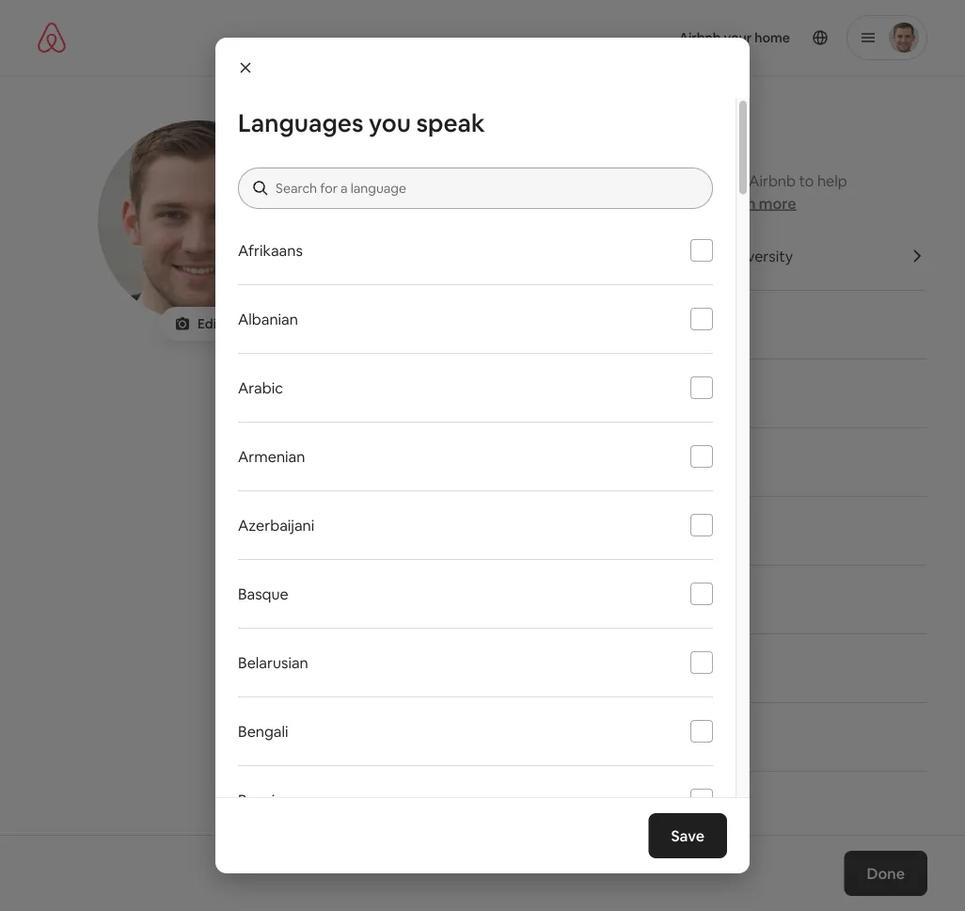 Task type: locate. For each thing, give the bounding box(es) containing it.
0 vertical spatial to
[[800, 171, 815, 190]]

arabic
[[238, 378, 283, 397]]

to
[[800, 171, 815, 190], [626, 193, 641, 213], [564, 246, 579, 265]]

my left most
[[469, 796, 489, 815]]

1 vertical spatial my
[[469, 864, 489, 884]]

you
[[548, 171, 574, 190]]

you speak
[[369, 107, 485, 139]]

0 vertical spatial be
[[643, 171, 661, 190]]

to left help
[[800, 171, 815, 190]]

get
[[598, 193, 622, 213]]

belarusian
[[238, 653, 308, 672]]

1 my from the top
[[469, 796, 489, 815]]

help
[[818, 171, 848, 190]]

my biography title would be button
[[435, 840, 928, 909]]

done button
[[845, 851, 928, 896]]

to inside button
[[564, 246, 579, 265]]

2 vertical spatial to
[[564, 246, 579, 265]]

skill
[[585, 796, 610, 815]]

my most useless skill button
[[435, 772, 928, 840]]

my for my most useless skill
[[469, 796, 489, 815]]

be inside button
[[642, 864, 660, 884]]

to right 'went'
[[564, 246, 579, 265]]

other
[[435, 193, 473, 213]]

be inside the information you share will be used across airbnb to help other guests and hosts get to know you.
[[643, 171, 661, 190]]

be
[[643, 171, 661, 190], [642, 864, 660, 884]]

you.
[[685, 193, 713, 213]]

1 vertical spatial be
[[642, 864, 660, 884]]

bosnian
[[238, 790, 292, 809]]

most
[[492, 796, 528, 815]]

and
[[526, 193, 552, 213]]

languages you speak dialog
[[216, 38, 750, 911]]

the information you share will be used across airbnb to help other guests and hosts get to know you.
[[435, 171, 848, 213]]

be right would
[[642, 864, 660, 884]]

be right will
[[643, 171, 661, 190]]

university
[[725, 246, 794, 265]]

title
[[566, 864, 594, 884]]

hosts
[[555, 193, 595, 213]]

to right get
[[626, 193, 641, 213]]

know
[[644, 193, 681, 213]]

information
[[465, 171, 545, 190]]

basque
[[238, 584, 289, 603]]

learn more link
[[717, 193, 797, 213]]

my
[[469, 796, 489, 815], [469, 864, 489, 884]]

your profile
[[435, 110, 601, 150]]

2 horizontal spatial to
[[800, 171, 815, 190]]

1 vertical spatial to
[[626, 193, 641, 213]]

your
[[435, 110, 501, 150]]

0 horizontal spatial to
[[564, 246, 579, 265]]

my left biography
[[469, 864, 489, 884]]

would
[[597, 864, 639, 884]]

afrikaans
[[238, 240, 303, 260]]

2 my from the top
[[469, 864, 489, 884]]

0 vertical spatial my
[[469, 796, 489, 815]]

went
[[525, 246, 560, 265]]

my most useless skill
[[469, 796, 610, 815]]

save button
[[649, 813, 728, 858]]

1 horizontal spatial to
[[626, 193, 641, 213]]

armenian
[[238, 447, 305, 466]]

languages
[[238, 107, 364, 139]]

useless
[[531, 796, 581, 815]]



Task type: vqa. For each thing, say whether or not it's contained in the screenshot.
Where I went to school: Hard Knocks University button
yes



Task type: describe. For each thing, give the bounding box(es) containing it.
knocks
[[671, 246, 722, 265]]

profile element
[[505, 0, 928, 75]]

edit
[[198, 315, 222, 332]]

learn more
[[717, 193, 797, 213]]

where i went to school: hard knocks university button
[[435, 222, 928, 291]]

hard
[[634, 246, 668, 265]]

the
[[435, 171, 461, 190]]

bengali
[[238, 721, 288, 741]]

will
[[618, 171, 640, 190]]

my biography title would be
[[469, 864, 660, 884]]

where
[[469, 246, 515, 265]]

used
[[664, 171, 698, 190]]

albanian
[[238, 309, 298, 328]]

azerbaijani
[[238, 515, 315, 535]]

i
[[518, 246, 522, 265]]

save
[[672, 826, 705, 845]]

where i went to school: hard knocks university
[[469, 246, 794, 265]]

across
[[701, 171, 746, 190]]

airbnb
[[749, 171, 796, 190]]

Search for a language text field
[[276, 179, 695, 198]]

done
[[867, 864, 905, 883]]

my for my biography title would be
[[469, 864, 489, 884]]

share
[[577, 171, 615, 190]]

biography
[[492, 864, 563, 884]]

languages you speak
[[238, 107, 485, 139]]

profile
[[507, 110, 601, 150]]

edit button
[[160, 307, 237, 341]]

school:
[[582, 246, 631, 265]]

guests
[[476, 193, 522, 213]]



